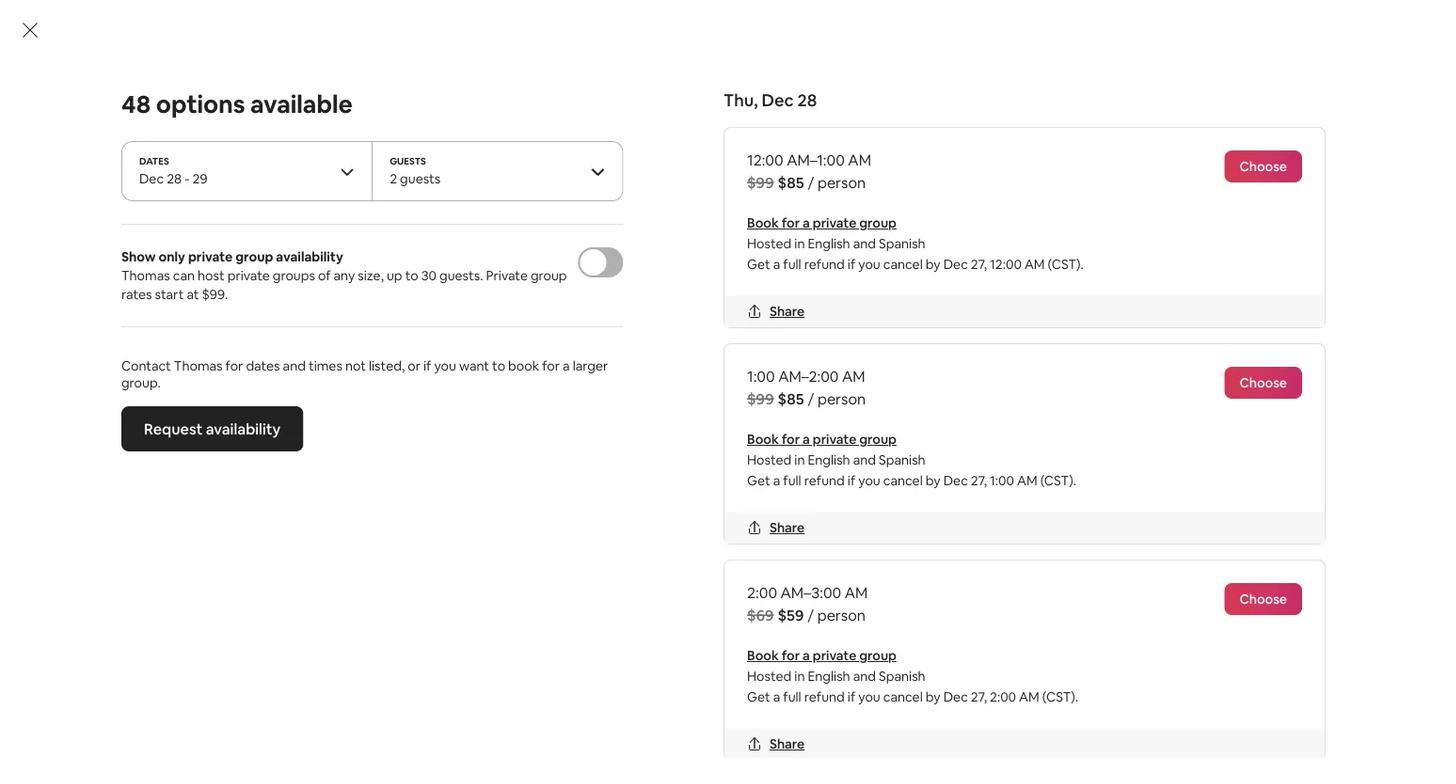 Task type: locate. For each thing, give the bounding box(es) containing it.
to
[[405, 267, 418, 284], [492, 358, 505, 375], [982, 722, 997, 742]]

up
[[387, 267, 402, 284], [960, 722, 978, 742]]

if inside book for a private group hosted in english and spanish get a full refund if you cancel by dec 27, 2:00 am (cst).
[[848, 689, 856, 706]]

1 vertical spatial share button
[[740, 512, 812, 544]]

am–1:00
[[787, 150, 845, 169], [255, 311, 306, 328]]

for inside thu, dec 28 2:00 am–3:00 am book for a private group
[[682, 332, 701, 349]]

you for 2:00 am–3:00 am $69 $59 / person
[[858, 689, 881, 706]]

29 inside dates dec 28 - 29
[[193, 170, 208, 187]]

get up thu, dec 28 2:00 am–3:00 am book for a private group
[[747, 256, 770, 273]]

and inside ⓘ  please bring light equipment — we will be walking and taking photos in motion
[[653, 745, 679, 758]]

0 horizontal spatial dates
[[246, 358, 280, 375]]

cancel up to 24 hours before the start time for a full refund.
[[909, 722, 1207, 758]]

1 horizontal spatial am–2:00
[[778, 367, 839, 386]]

–
[[356, 223, 363, 243]]

1 vertical spatial dates
[[246, 358, 280, 375]]

am–1:00 down groups
[[255, 311, 306, 328]]

1 horizontal spatial to
[[492, 358, 505, 375]]

person inside 12:00 am–1:00 am $99 $85 / person
[[818, 173, 866, 192]]

$85 right "/ person"
[[778, 389, 804, 408]]

by for 2:00 am–3:00 am $69 $59 / person
[[926, 689, 941, 706]]

1 by from the top
[[926, 256, 941, 273]]

guests.
[[440, 267, 483, 284]]

0 vertical spatial hosted
[[747, 235, 792, 252]]

not
[[345, 358, 366, 375]]

1 vertical spatial get
[[747, 472, 770, 489]]

english for 1:00 am–2:00 am $99 $85 / person
[[808, 452, 850, 469]]

english up we
[[808, 668, 850, 685]]

hosted inside book for a private group hosted in english and spanish get a full refund if you cancel by dec 27, 12:00 am (cst).
[[747, 235, 792, 252]]

1 vertical spatial $85
[[778, 389, 804, 408]]

in down 12:00 am–1:00 am $99 $85 / person
[[795, 235, 805, 252]]

for inside cancel up to 24 hours before the start time for a full refund.
[[909, 745, 930, 758]]

0 vertical spatial 1:00
[[434, 311, 458, 328]]

from
[[276, 191, 323, 217]]

2 horizontal spatial to
[[982, 722, 997, 742]]

0 vertical spatial refund
[[804, 256, 845, 273]]

private down 12:00 am–1:00 am $99 $85 / person
[[813, 215, 857, 232]]

am–3:00 up "/ person"
[[677, 311, 730, 328]]

to right 'want'
[[492, 358, 505, 375]]

2 vertical spatial cancel
[[883, 689, 923, 706]]

3 spanish from the top
[[879, 668, 926, 685]]

private
[[813, 215, 857, 232], [188, 248, 233, 265], [227, 267, 270, 284], [714, 332, 757, 349], [927, 332, 971, 349], [1141, 332, 1185, 349], [813, 431, 857, 448], [813, 647, 857, 664]]

hosted for 1:00 am–2:00 am $99 $85 / person
[[747, 452, 792, 469]]

you
[[858, 256, 881, 273], [434, 358, 456, 375], [858, 472, 881, 489], [858, 689, 881, 706]]

dec inside book for a private group hosted in english and spanish get a full refund if you cancel by dec 27, 2:00 am (cst).
[[944, 689, 968, 706]]

1 vertical spatial am–1:00
[[255, 311, 306, 328]]

and up 3:00
[[853, 235, 876, 252]]

1 vertical spatial (cst).
[[1040, 472, 1077, 489]]

1 vertical spatial available
[[328, 191, 413, 217]]

and left the times
[[283, 358, 306, 375]]

4:00
[[1075, 311, 1102, 328]]

and for 1:00 am–2:00 am $99 $85 / person
[[853, 452, 876, 469]]

1 vertical spatial to
[[492, 358, 505, 375]]

0 vertical spatial $85
[[778, 173, 804, 192]]

2 $85 from the top
[[778, 389, 804, 408]]

2 spanish from the top
[[879, 452, 926, 469]]

28 inside thu, dec 28 3:00 am–4:00 am book for a private group
[[927, 288, 945, 308]]

thomas
[[121, 267, 170, 284], [174, 358, 223, 375]]

availability right request
[[206, 419, 281, 439]]

get
[[747, 256, 770, 273], [747, 472, 770, 489], [747, 689, 770, 706]]

dates down guests on the left
[[417, 191, 472, 217]]

you for 1:00 am–2:00 am $99 $85 / person
[[858, 472, 881, 489]]

in for 2:00 am–3:00 am $69 $59 / person
[[795, 668, 805, 685]]

/ right "/ person"
[[808, 389, 814, 408]]

12:00 down '$99.'
[[220, 311, 252, 328]]

0 vertical spatial cancel
[[883, 256, 923, 273]]

share up 2:00 am–3:00 am $69 $59 / person
[[770, 519, 805, 536]]

48 down choose
[[197, 223, 214, 243]]

private up "/ person"
[[714, 332, 757, 349]]

0 horizontal spatial 29
[[193, 170, 208, 187]]

person
[[818, 173, 866, 192], [718, 382, 766, 401], [818, 389, 866, 408], [817, 606, 866, 625]]

thu, inside thu, dec 28 12:00 am–1:00 am
[[220, 288, 251, 308]]

hosted inside book for a private group hosted in english and spanish get a full refund if you cancel by dec 27, 1:00 am (cst).
[[747, 452, 792, 469]]

cancel for 2:00 am–3:00 am $69 $59 / person
[[883, 689, 923, 706]]

start left at
[[155, 286, 184, 303]]

12:00 inside book for a private group hosted in english and spanish get a full refund if you cancel by dec 27, 12:00 am (cst).
[[990, 256, 1022, 273]]

dec inside book for a private group hosted in english and spanish get a full refund if you cancel by dec 27, 1:00 am (cst).
[[944, 472, 968, 489]]

$85 inside 1:00 am–2:00 am $99 $85 / person
[[778, 389, 804, 408]]

book for a private group hosted in english and spanish get a full refund if you cancel by dec 27, 1:00 am (cst).
[[747, 431, 1077, 489]]

48 inside choose from available dates 48 available for dec 28 – 29
[[197, 223, 214, 243]]

thu, inside thu, dec 28 2:00 am–3:00 am book for a private group
[[648, 288, 679, 308]]

get down "/ person"
[[747, 472, 770, 489]]

$99.
[[202, 286, 228, 303]]

1 horizontal spatial 12:00
[[747, 150, 784, 169]]

1 horizontal spatial am–1:00
[[787, 150, 845, 169]]

0 horizontal spatial am–2:00
[[461, 311, 514, 328]]

am–2:00
[[461, 311, 514, 328], [778, 367, 839, 386]]

in inside book for a private group hosted in english and spanish get a full refund if you cancel by dec 27, 1:00 am (cst).
[[795, 452, 805, 469]]

2 vertical spatial 1:00
[[990, 472, 1014, 489]]

up inside cancel up to 24 hours before the start time for a full refund.
[[960, 722, 978, 742]]

and down 1:00 am–2:00 am $99 $85 / person
[[853, 452, 876, 469]]

0 horizontal spatial am–3:00
[[677, 311, 730, 328]]

am–3:00 up $59
[[781, 583, 841, 602]]

private down 1:00 am–2:00 am $99 $85 / person
[[813, 431, 857, 448]]

thu,
[[724, 89, 758, 112], [220, 288, 251, 308], [648, 288, 679, 308], [862, 288, 892, 308], [1075, 288, 1106, 308]]

for inside book for a private group hosted in english and spanish get a full refund if you cancel by dec 27, 12:00 am (cst).
[[782, 215, 800, 232]]

/
[[808, 173, 814, 192], [708, 382, 715, 401], [808, 389, 814, 408], [808, 606, 814, 625]]

1 refund from the top
[[804, 256, 845, 273]]

28 for thu, dec 28 4:00 am–5:00 am book for a private group
[[1141, 288, 1159, 308]]

1 horizontal spatial 2:00
[[747, 583, 777, 602]]

1 vertical spatial 2:00
[[747, 583, 777, 602]]

get up equipment
[[747, 689, 770, 706]]

book for a private group link down 1:00 am–2:00 am $99 $85 / person
[[747, 431, 897, 448]]

2 get from the top
[[747, 472, 770, 489]]

english for 2:00 am–3:00 am $69 $59 / person
[[808, 668, 850, 685]]

0 vertical spatial 48
[[121, 88, 151, 120]]

share left we
[[770, 736, 805, 753]]

cancel
[[909, 722, 957, 742]]

2 cancel from the top
[[883, 472, 923, 489]]

3 get from the top
[[747, 689, 770, 706]]

group inside thu, dec 28 4:00 am–5:00 am book for a private group
[[1188, 332, 1225, 349]]

if inside book for a private group hosted in english and spanish get a full refund if you cancel by dec 27, 1:00 am (cst).
[[848, 472, 856, 489]]

12:00 up thu, dec 28 3:00 am–4:00 am book for a private group
[[990, 256, 1022, 273]]

to left 30
[[405, 267, 418, 284]]

$99 for 1:00 am–2:00 am
[[747, 389, 774, 408]]

0 vertical spatial english
[[808, 235, 850, 252]]

1 hosted from the top
[[747, 235, 792, 252]]

book inside thu, dec 28 4:00 am–5:00 am book for a private group
[[1075, 332, 1107, 349]]

0 vertical spatial dates
[[417, 191, 472, 217]]

in inside book for a private group hosted in english and spanish get a full refund if you cancel by dec 27, 12:00 am (cst).
[[795, 235, 805, 252]]

28 inside thu, dec 28 12:00 am–1:00 am
[[286, 288, 303, 308]]

english down 1:00 am–2:00 am $99 $85 / person
[[808, 452, 850, 469]]

3 share button from the top
[[740, 728, 812, 758]]

$85
[[778, 173, 804, 192], [778, 389, 804, 408]]

2 vertical spatial english
[[808, 668, 850, 685]]

(cst). for 2:00 am–3:00 am $69 $59 / person
[[1042, 689, 1079, 706]]

0 horizontal spatial to
[[405, 267, 418, 284]]

if
[[848, 256, 856, 273], [423, 358, 431, 375], [848, 472, 856, 489], [848, 689, 856, 706]]

0 vertical spatial to
[[405, 267, 418, 284]]

policy
[[1001, 686, 1044, 706]]

/ for 12:00
[[808, 173, 814, 192]]

3 by from the top
[[926, 689, 941, 706]]

1 vertical spatial 12:00
[[990, 256, 1022, 273]]

for inside book for a private group hosted in english and spanish get a full refund if you cancel by dec 27, 2:00 am (cst).
[[782, 647, 800, 664]]

2 refund from the top
[[804, 472, 845, 489]]

1 $85 from the top
[[778, 173, 804, 192]]

cancel inside book for a private group hosted in english and spanish get a full refund if you cancel by dec 27, 1:00 am (cst).
[[883, 472, 923, 489]]

1 vertical spatial hosted
[[747, 452, 792, 469]]

book inside book for a private group hosted in english and spanish get a full refund if you cancel by dec 27, 12:00 am (cst).
[[747, 215, 779, 232]]

hosted
[[747, 235, 792, 252], [747, 452, 792, 469], [747, 668, 792, 685]]

refund
[[804, 256, 845, 273], [804, 472, 845, 489], [804, 689, 845, 706]]

0 horizontal spatial up
[[387, 267, 402, 284]]

up right size,
[[387, 267, 402, 284]]

0 vertical spatial (cst).
[[1048, 256, 1084, 273]]

2 vertical spatial 2:00
[[990, 689, 1016, 706]]

am–2:00 inside 1:00 am–2:00 am $99 $85 / person
[[778, 367, 839, 386]]

want
[[459, 358, 489, 375]]

hosted for 2:00 am–3:00 am $69 $59 / person
[[747, 668, 792, 685]]

rates
[[121, 286, 152, 303]]

0 horizontal spatial start
[[155, 286, 184, 303]]

spanish inside book for a private group hosted in english and spanish get a full refund if you cancel by dec 27, 2:00 am (cst).
[[879, 668, 926, 685]]

thomas down show on the top left of the page
[[121, 267, 170, 284]]

2 vertical spatial share
[[770, 736, 805, 753]]

person for am–3:00
[[817, 606, 866, 625]]

share button
[[740, 296, 812, 328], [740, 512, 812, 544], [740, 728, 812, 758]]

you inside book for a private group hosted in english and spanish get a full refund if you cancel by dec 27, 12:00 am (cst).
[[858, 256, 881, 273]]

1 horizontal spatial 29
[[367, 223, 384, 243]]

$99 down thu, dec 28 2:00 am–3:00 am book for a private group
[[747, 389, 774, 408]]

refund for 1:00 am–2:00 am $99 $85 / person
[[804, 472, 845, 489]]

will
[[839, 722, 861, 742]]

spanish for 2:00 am–3:00 am $69 $59 / person
[[879, 668, 926, 685]]

cancellation policy
[[909, 686, 1044, 706]]

if for 1:00 am–2:00 am $99 $85 / person
[[848, 472, 856, 489]]

for
[[782, 215, 800, 232], [281, 223, 301, 243], [682, 332, 701, 349], [896, 332, 914, 349], [1110, 332, 1128, 349], [225, 358, 243, 375], [542, 358, 560, 375], [782, 431, 800, 448], [782, 647, 800, 664], [909, 745, 930, 758]]

dates for available
[[417, 191, 472, 217]]

available
[[250, 88, 353, 120], [328, 191, 413, 217], [218, 223, 277, 243]]

(cst). for 12:00 am–1:00 am $99 $85 / person
[[1048, 256, 1084, 273]]

private down am–5:00
[[1141, 332, 1185, 349]]

for inside choose from available dates 48 available for dec 28 – 29
[[281, 223, 301, 243]]

1 vertical spatial english
[[808, 452, 850, 469]]

0 vertical spatial by
[[926, 256, 941, 273]]

hosted for 12:00 am–1:00 am $99 $85 / person
[[747, 235, 792, 252]]

in right photos
[[780, 745, 792, 758]]

share
[[770, 303, 805, 320], [770, 519, 805, 536], [770, 736, 805, 753]]

availability up "of"
[[276, 248, 343, 265]]

and for 12:00 am–1:00 am $99 $85 / person
[[853, 235, 876, 252]]

0 horizontal spatial 2:00
[[648, 311, 674, 328]]

private inside book for a private group hosted in english and spanish get a full refund if you cancel by dec 27, 1:00 am (cst).
[[813, 431, 857, 448]]

2 vertical spatial to
[[982, 722, 997, 742]]

0 vertical spatial share
[[770, 303, 805, 320]]

dec inside thu, dec 28 2:00 am–3:00 am book for a private group
[[682, 288, 710, 308]]

start
[[155, 286, 184, 303], [1139, 722, 1172, 742]]

am–2:00 for 1:00 am–2:00 am $99 $85 / person
[[778, 367, 839, 386]]

$85 down thu, dec 28
[[778, 173, 804, 192]]

availability
[[276, 248, 343, 265], [206, 419, 281, 439]]

28 for thu, dec 28 12:00 am–1:00 am
[[286, 288, 303, 308]]

by inside book for a private group hosted in english and spanish get a full refund if you cancel by dec 27, 1:00 am (cst).
[[926, 472, 941, 489]]

1 vertical spatial refund
[[804, 472, 845, 489]]

1 horizontal spatial dates
[[417, 191, 472, 217]]

and inside book for a private group hosted in english and spanish get a full refund if you cancel by dec 27, 2:00 am (cst).
[[853, 668, 876, 685]]

at
[[187, 286, 199, 303]]

thomas right contact
[[174, 358, 223, 375]]

0 horizontal spatial 1:00
[[434, 311, 458, 328]]

dec
[[762, 89, 794, 112], [139, 170, 164, 187], [304, 223, 332, 243], [944, 256, 968, 273], [254, 288, 283, 308], [682, 288, 710, 308], [896, 288, 924, 308], [1109, 288, 1138, 308], [944, 472, 968, 489], [944, 689, 968, 706]]

0 vertical spatial up
[[387, 267, 402, 284]]

thu, for thu, dec 28 12:00 am–1:00 am
[[220, 288, 251, 308]]

1 vertical spatial am–2:00
[[778, 367, 839, 386]]

share button up 1:00 am–2:00 am $99 $85 / person
[[740, 296, 812, 328]]

1 vertical spatial start
[[1139, 722, 1172, 742]]

3 hosted from the top
[[747, 668, 792, 685]]

1 vertical spatial up
[[960, 722, 978, 742]]

48
[[121, 88, 151, 120], [197, 223, 214, 243]]

refund inside book for a private group hosted in english and spanish get a full refund if you cancel by dec 27, 12:00 am (cst).
[[804, 256, 845, 273]]

book for a private group link
[[747, 215, 897, 232], [648, 332, 797, 349], [862, 332, 1011, 349], [1075, 332, 1225, 349], [747, 431, 897, 448], [747, 647, 897, 664]]

a
[[803, 215, 810, 232], [773, 256, 780, 273], [703, 332, 711, 349], [917, 332, 925, 349], [1131, 332, 1138, 349], [563, 358, 570, 375], [803, 431, 810, 448], [773, 472, 780, 489], [803, 647, 810, 664], [773, 689, 780, 706], [933, 745, 941, 758]]

english down 12:00 am–1:00 am $99 $85 / person
[[808, 235, 850, 252]]

1 spanish from the top
[[879, 235, 926, 252]]

2 vertical spatial refund
[[804, 689, 845, 706]]

0 vertical spatial thomas
[[121, 267, 170, 284]]

thu, for thu, dec 28 4:00 am–5:00 am book for a private group
[[1075, 288, 1106, 308]]

2 horizontal spatial 1:00
[[990, 472, 1014, 489]]

1 share button from the top
[[740, 296, 812, 328]]

2 vertical spatial (cst).
[[1042, 689, 1079, 706]]

2 vertical spatial hosted
[[747, 668, 792, 685]]

$69
[[747, 606, 774, 625]]

dates down thu, dec 28 12:00 am–1:00 am
[[246, 358, 280, 375]]

share button for 12:00 am–1:00 am $99 $85 / person
[[740, 296, 812, 328]]

am–1:00 down thu, dec 28
[[787, 150, 845, 169]]

share button left we
[[740, 728, 812, 758]]

and inside book for a private group hosted in english and spanish get a full refund if you cancel by dec 27, 1:00 am (cst).
[[853, 452, 876, 469]]

1 vertical spatial 27,
[[971, 472, 987, 489]]

get inside book for a private group hosted in english and spanish get a full refund if you cancel by dec 27, 12:00 am (cst).
[[747, 256, 770, 273]]

can
[[173, 267, 195, 284]]

in inside book for a private group hosted in english and spanish get a full refund if you cancel by dec 27, 2:00 am (cst).
[[795, 668, 805, 685]]

get for 2:00 am–3:00 am $69 $59 / person
[[747, 689, 770, 706]]

0 horizontal spatial 48
[[121, 88, 151, 120]]

1 27, from the top
[[971, 256, 987, 273]]

and up will
[[853, 668, 876, 685]]

2 vertical spatial get
[[747, 689, 770, 706]]

(cst).
[[1048, 256, 1084, 273], [1040, 472, 1077, 489], [1042, 689, 1079, 706]]

person inside 2:00 am–3:00 am $69 $59 / person
[[817, 606, 866, 625]]

a inside thu, dec 28 3:00 am–4:00 am book for a private group
[[917, 332, 925, 349]]

by
[[926, 256, 941, 273], [926, 472, 941, 489], [926, 689, 941, 706]]

cancel
[[883, 256, 923, 273], [883, 472, 923, 489], [883, 689, 923, 706]]

share button up 2:00 am–3:00 am $69 $59 / person
[[740, 512, 812, 544]]

1 horizontal spatial 1:00
[[747, 367, 775, 386]]

28
[[798, 89, 817, 112], [167, 170, 182, 187], [335, 223, 353, 243], [286, 288, 303, 308], [714, 288, 731, 308], [927, 288, 945, 308], [1141, 288, 1159, 308]]

and for 2:00 am–3:00 am $69 $59 / person
[[853, 668, 876, 685]]

am–3:00
[[677, 311, 730, 328], [781, 583, 841, 602]]

2 share from the top
[[770, 519, 805, 536]]

share for 1:00 am–2:00 am $99 $85 / person
[[770, 519, 805, 536]]

3 english from the top
[[808, 668, 850, 685]]

and down bring
[[653, 745, 679, 758]]

you for 12:00 am–1:00 am $99 $85 / person
[[858, 256, 881, 273]]

full inside book for a private group hosted in english and spanish get a full refund if you cancel by dec 27, 2:00 am (cst).
[[783, 689, 801, 706]]

1 vertical spatial spanish
[[879, 452, 926, 469]]

1:00 am–2:00 am $99 $85 / person
[[747, 367, 866, 408]]

share up 1:00 am–2:00 am $99 $85 / person
[[770, 303, 805, 320]]

0 vertical spatial 29
[[193, 170, 208, 187]]

2 vertical spatial share button
[[740, 728, 812, 758]]

1 vertical spatial 29
[[367, 223, 384, 243]]

1:00 for 1:00 am–2:00 am
[[434, 311, 458, 328]]

/ down thu, dec 28
[[808, 173, 814, 192]]

cancel inside book for a private group hosted in english and spanish get a full refund if you cancel by dec 27, 12:00 am (cst).
[[883, 256, 923, 273]]

2:00
[[648, 311, 674, 328], [747, 583, 777, 602], [990, 689, 1016, 706]]

0 vertical spatial 2:00
[[648, 311, 674, 328]]

choose from available dates 48 available for dec 28 – 29
[[197, 191, 472, 243]]

0 vertical spatial availability
[[276, 248, 343, 265]]

request availability
[[144, 419, 281, 439]]

hosted up equipment
[[747, 668, 792, 685]]

27, for 2:00 am–3:00 am $69 $59 / person
[[971, 689, 987, 706]]

2 hosted from the top
[[747, 452, 792, 469]]

2:00 inside 2:00 am–3:00 am $69 $59 / person
[[747, 583, 777, 602]]

1 share from the top
[[770, 303, 805, 320]]

2 vertical spatial 27,
[[971, 689, 987, 706]]

2 vertical spatial by
[[926, 689, 941, 706]]

share button for 2:00 am–3:00 am $69 $59 / person
[[740, 728, 812, 758]]

to left 24
[[982, 722, 997, 742]]

2 by from the top
[[926, 472, 941, 489]]

1:00
[[434, 311, 458, 328], [747, 367, 775, 386], [990, 472, 1014, 489]]

48 up dates
[[121, 88, 151, 120]]

walking
[[597, 745, 649, 758]]

private down am–4:00
[[927, 332, 971, 349]]

$99 down thu, dec 28
[[747, 173, 774, 192]]

start right the
[[1139, 722, 1172, 742]]

(cst). inside book for a private group hosted in english and spanish get a full refund if you cancel by dec 27, 1:00 am (cst).
[[1040, 472, 1077, 489]]

(cst). inside book for a private group hosted in english and spanish get a full refund if you cancel by dec 27, 12:00 am (cst).
[[1048, 256, 1084, 273]]

(cst). for 1:00 am–2:00 am $99 $85 / person
[[1040, 472, 1077, 489]]

1 vertical spatial 48
[[197, 223, 214, 243]]

48 options available
[[121, 88, 353, 120]]

english inside book for a private group hosted in english and spanish get a full refund if you cancel by dec 27, 2:00 am (cst).
[[808, 668, 850, 685]]

12:00 inside 12:00 am–1:00 am $99 $85 / person
[[747, 150, 784, 169]]

and
[[853, 235, 876, 252], [283, 358, 306, 375], [853, 452, 876, 469], [853, 668, 876, 685], [653, 745, 679, 758]]

dates inside choose from available dates 48 available for dec 28 – 29
[[417, 191, 472, 217]]

28 inside choose from available dates 48 available for dec 28 – 29
[[335, 223, 353, 243]]

27, inside book for a private group hosted in english and spanish get a full refund if you cancel by dec 27, 2:00 am (cst).
[[971, 689, 987, 706]]

1 cancel from the top
[[883, 256, 923, 273]]

0 vertical spatial start
[[155, 286, 184, 303]]

0 vertical spatial am–1:00
[[787, 150, 845, 169]]

2 horizontal spatial 2:00
[[990, 689, 1016, 706]]

in down 1:00 am–2:00 am $99 $85 / person
[[795, 452, 805, 469]]

28 inside thu, dec 28 4:00 am–5:00 am book for a private group
[[1141, 288, 1159, 308]]

hosted down "/ person"
[[747, 452, 792, 469]]

2 27, from the top
[[971, 472, 987, 489]]

0 horizontal spatial 12:00
[[220, 311, 252, 328]]

$85 for am–1:00
[[778, 173, 804, 192]]

book
[[747, 215, 779, 232], [648, 332, 680, 349], [862, 332, 893, 349], [1075, 332, 1107, 349], [747, 431, 779, 448], [747, 647, 779, 664]]

get inside book for a private group hosted in english and spanish get a full refund if you cancel by dec 27, 1:00 am (cst).
[[747, 472, 770, 489]]

0 vertical spatial 27,
[[971, 256, 987, 273]]

private down 2:00 am–3:00 am $69 $59 / person
[[813, 647, 857, 664]]

1 horizontal spatial am–3:00
[[781, 583, 841, 602]]

up up refund.
[[960, 722, 978, 742]]

3 share from the top
[[770, 736, 805, 753]]

0 vertical spatial am–3:00
[[677, 311, 730, 328]]

private right host on the top of the page
[[227, 267, 270, 284]]

/ inside 12:00 am–1:00 am $99 $85 / person
[[808, 173, 814, 192]]

english for 12:00 am–1:00 am $99 $85 / person
[[808, 235, 850, 252]]

refund for 12:00 am–1:00 am $99 $85 / person
[[804, 256, 845, 273]]

2 english from the top
[[808, 452, 850, 469]]

1 get from the top
[[747, 256, 770, 273]]

thu, dec 28 4:00 am–5:00 am book for a private group
[[1075, 288, 1225, 349]]

0 horizontal spatial thomas
[[121, 267, 170, 284]]

1 vertical spatial by
[[926, 472, 941, 489]]

get for 1:00 am–2:00 am $99 $85 / person
[[747, 472, 770, 489]]

am–2:00 right "/ person"
[[778, 367, 839, 386]]

/ for 2:00
[[808, 606, 814, 625]]

book for a private group link down am–5:00
[[1075, 332, 1225, 349]]

2 share button from the top
[[740, 512, 812, 544]]

1:00 inside 1:00 am–2:00 am $99 $85 / person
[[747, 367, 775, 386]]

dates
[[417, 191, 472, 217], [246, 358, 280, 375]]

$99 inside 12:00 am–1:00 am $99 $85 / person
[[747, 173, 774, 192]]

you inside contact thomas for dates and times not listed, or if you want to book for a larger group.
[[434, 358, 456, 375]]

english
[[808, 235, 850, 252], [808, 452, 850, 469], [808, 668, 850, 685]]

1 horizontal spatial up
[[960, 722, 978, 742]]

29 right -
[[193, 170, 208, 187]]

1 horizontal spatial 48
[[197, 223, 214, 243]]

time
[[1175, 722, 1207, 742]]

/ for 1:00
[[808, 389, 814, 408]]

$99 inside 1:00 am–2:00 am $99 $85 / person
[[747, 389, 774, 408]]

share button for 1:00 am–2:00 am $99 $85 / person
[[740, 512, 812, 544]]

0 vertical spatial get
[[747, 256, 770, 273]]

book for a private group link down am–4:00
[[862, 332, 1011, 349]]

3 27, from the top
[[971, 689, 987, 706]]

1 horizontal spatial thomas
[[174, 358, 223, 375]]

get inside book for a private group hosted in english and spanish get a full refund if you cancel by dec 27, 2:00 am (cst).
[[747, 689, 770, 706]]

0 vertical spatial 12:00
[[747, 150, 784, 169]]

english inside book for a private group hosted in english and spanish get a full refund if you cancel by dec 27, 1:00 am (cst).
[[808, 452, 850, 469]]

thu, dec 28 3:00 am–4:00 am book for a private group
[[862, 288, 1011, 349]]

hosted down 12:00 am–1:00 am $99 $85 / person
[[747, 235, 792, 252]]

in up —
[[795, 668, 805, 685]]

12:00 down thu, dec 28
[[747, 150, 784, 169]]

1 vertical spatial 1:00
[[747, 367, 775, 386]]

1 horizontal spatial start
[[1139, 722, 1172, 742]]

any
[[334, 267, 355, 284]]

refund for 2:00 am–3:00 am $69 $59 / person
[[804, 689, 845, 706]]

2 horizontal spatial 12:00
[[990, 256, 1022, 273]]

27, for 1:00 am–2:00 am $99 $85 / person
[[971, 472, 987, 489]]

0 vertical spatial available
[[250, 88, 353, 120]]

am inside thu, dec 28 4:00 am–5:00 am book for a private group
[[1161, 311, 1181, 328]]

am
[[848, 150, 871, 169], [1025, 256, 1045, 273], [309, 311, 329, 328], [517, 311, 537, 328], [733, 311, 753, 328], [947, 311, 968, 328], [1161, 311, 1181, 328], [842, 367, 865, 386], [1017, 472, 1038, 489], [845, 583, 868, 602], [1019, 689, 1040, 706]]

24
[[1000, 722, 1017, 742]]

0 vertical spatial am–2:00
[[461, 311, 514, 328]]

1 vertical spatial share
[[770, 519, 805, 536]]

0 vertical spatial spanish
[[879, 235, 926, 252]]

0 horizontal spatial am–1:00
[[255, 311, 306, 328]]

3 refund from the top
[[804, 689, 845, 706]]

for inside thu, dec 28 4:00 am–5:00 am book for a private group
[[1110, 332, 1128, 349]]

29
[[193, 170, 208, 187], [367, 223, 384, 243]]

0 vertical spatial share button
[[740, 296, 812, 328]]

photos
[[729, 745, 777, 758]]

2 vertical spatial 12:00
[[220, 311, 252, 328]]

choose
[[197, 191, 271, 217]]

thu, inside thu, dec 28 3:00 am–4:00 am book for a private group
[[862, 288, 892, 308]]

29 right the '–'
[[367, 223, 384, 243]]

options
[[156, 88, 245, 120]]

get for 12:00 am–1:00 am $99 $85 / person
[[747, 256, 770, 273]]

/ inside 2:00 am–3:00 am $69 $59 / person
[[808, 606, 814, 625]]

you inside book for a private group hosted in english and spanish get a full refund if you cancel by dec 27, 1:00 am (cst).
[[858, 472, 881, 489]]

1 vertical spatial cancel
[[883, 472, 923, 489]]

/ right $59
[[808, 606, 814, 625]]

taking
[[682, 745, 725, 758]]

3 cancel from the top
[[883, 689, 923, 706]]

full for 1:00 am–2:00 am $99 $85 / person
[[783, 472, 801, 489]]

full inside book for a private group hosted in english and spanish get a full refund if you cancel by dec 27, 1:00 am (cst).
[[783, 472, 801, 489]]

28 inside dates dec 28 - 29
[[167, 170, 182, 187]]

am–2:00 up 'want'
[[461, 311, 514, 328]]

cancel for 1:00 am–2:00 am $99 $85 / person
[[883, 472, 923, 489]]

1 english from the top
[[808, 235, 850, 252]]

1 vertical spatial am–3:00
[[781, 583, 841, 602]]

1 vertical spatial thomas
[[174, 358, 223, 375]]

2 vertical spatial spanish
[[879, 668, 926, 685]]



Task type: vqa. For each thing, say whether or not it's contained in the screenshot.
Zoom in icon
no



Task type: describe. For each thing, give the bounding box(es) containing it.
contact
[[121, 358, 171, 375]]

group inside book for a private group hosted in english and spanish get a full refund if you cancel by dec 27, 1:00 am (cst).
[[859, 431, 897, 448]]

1:00 inside book for a private group hosted in english and spanish get a full refund if you cancel by dec 27, 1:00 am (cst).
[[990, 472, 1014, 489]]

cancellation
[[909, 686, 998, 706]]

full for 12:00 am–1:00 am $99 $85 / person
[[783, 256, 801, 273]]

book for a private group hosted in english and spanish get a full refund if you cancel by dec 27, 2:00 am (cst).
[[747, 647, 1079, 706]]

to inside show only private group availability thomas can host private groups of any size, up to 30 guests. private group rates start at $99.
[[405, 267, 418, 284]]

28 for thu, dec 28 3:00 am–4:00 am book for a private group
[[927, 288, 945, 308]]

$59
[[778, 606, 804, 625]]

private inside book for a private group hosted in english and spanish get a full refund if you cancel by dec 27, 12:00 am (cst).
[[813, 215, 857, 232]]

up inside show only private group availability thomas can host private groups of any size, up to 30 guests. private group rates start at $99.
[[387, 267, 402, 284]]

group inside book for a private group hosted in english and spanish get a full refund if you cancel by dec 27, 2:00 am (cst).
[[859, 647, 897, 664]]

am inside 2:00 am–3:00 am $69 $59 / person
[[845, 583, 868, 602]]

private up host on the top of the page
[[188, 248, 233, 265]]

to inside cancel up to 24 hours before the start time for a full refund.
[[982, 722, 997, 742]]

to inside contact thomas for dates and times not listed, or if you want to book for a larger group.
[[492, 358, 505, 375]]

the
[[1112, 722, 1136, 742]]

private inside thu, dec 28 2:00 am–3:00 am book for a private group
[[714, 332, 757, 349]]

28 for dates dec 28 - 29
[[167, 170, 182, 187]]

dec inside dates dec 28 - 29
[[139, 170, 164, 187]]

by for 12:00 am–1:00 am $99 $85 / person
[[926, 256, 941, 273]]

am inside thu, dec 28 12:00 am–1:00 am
[[309, 311, 329, 328]]

am inside thu, dec 28 3:00 am–4:00 am book for a private group
[[947, 311, 968, 328]]

dec inside choose from available dates 48 available for dec 28 – 29
[[304, 223, 332, 243]]

in for 12:00 am–1:00 am $99 $85 / person
[[795, 235, 805, 252]]

thu, dec 28
[[724, 89, 817, 112]]

private inside thu, dec 28 3:00 am–4:00 am book for a private group
[[927, 332, 971, 349]]

$99 down 3:00
[[862, 382, 889, 401]]

full for 2:00 am–3:00 am $69 $59 / person
[[783, 689, 801, 706]]

request
[[144, 419, 203, 439]]

am–1:00 inside 12:00 am–1:00 am $99 $85 / person
[[787, 150, 845, 169]]

2:00 inside thu, dec 28 2:00 am–3:00 am book for a private group
[[648, 311, 674, 328]]

28 for thu, dec 28
[[798, 89, 817, 112]]

light
[[681, 722, 711, 742]]

-
[[185, 170, 190, 187]]

2:00 am–3:00 am $69 $59 / person
[[747, 583, 868, 625]]

thomas inside contact thomas for dates and times not listed, or if you want to book for a larger group.
[[174, 358, 223, 375]]

please
[[594, 722, 638, 742]]

dates
[[139, 155, 169, 167]]

2:00 inside book for a private group hosted in english and spanish get a full refund if you cancel by dec 27, 2:00 am (cst).
[[990, 689, 1016, 706]]

dec inside thu, dec 28 3:00 am–4:00 am book for a private group
[[896, 288, 924, 308]]

bring
[[641, 722, 678, 742]]

am–2:00 for 1:00 am–2:00 am
[[461, 311, 514, 328]]

show
[[121, 248, 156, 265]]

30
[[421, 267, 437, 284]]

1 vertical spatial availability
[[206, 419, 281, 439]]

27, for 12:00 am–1:00 am $99 $85 / person
[[971, 256, 987, 273]]

guests
[[390, 155, 426, 167]]

thu, for thu, dec 28 2:00 am–3:00 am book for a private group
[[648, 288, 679, 308]]

group inside book for a private group hosted in english and spanish get a full refund if you cancel by dec 27, 12:00 am (cst).
[[859, 215, 897, 232]]

larger
[[573, 358, 608, 375]]

contact thomas for dates and times not listed, or if you want to book for a larger group.
[[121, 358, 608, 392]]

motion
[[795, 745, 845, 758]]

am inside 1:00 am–2:00 am $99 $85 / person
[[842, 367, 865, 386]]

private
[[486, 267, 528, 284]]

ⓘ
[[576, 722, 591, 742]]

start inside show only private group availability thomas can host private groups of any size, up to 30 guests. private group rates start at $99.
[[155, 286, 184, 303]]

thomas inside show only private group availability thomas can host private groups of any size, up to 30 guests. private group rates start at $99.
[[121, 267, 170, 284]]

show only private group availability thomas can host private groups of any size, up to 30 guests. private group rates start at $99.
[[121, 248, 567, 303]]

am–1:00 inside thu, dec 28 12:00 am–1:00 am
[[255, 311, 306, 328]]

$99 for 12:00 am–1:00 am
[[747, 173, 774, 192]]

am inside thu, dec 28 2:00 am–3:00 am book for a private group
[[733, 311, 753, 328]]

am inside 12:00 am–1:00 am $99 $85 / person
[[848, 150, 871, 169]]

times
[[309, 358, 342, 375]]

am–4:00
[[891, 311, 944, 328]]

book inside thu, dec 28 3:00 am–4:00 am book for a private group
[[862, 332, 893, 349]]

ⓘ  please bring light equipment — we will be walking and taking photos in motion
[[576, 722, 861, 758]]

am inside book for a private group hosted in english and spanish get a full refund if you cancel by dec 27, 1:00 am (cst).
[[1017, 472, 1038, 489]]

host
[[198, 267, 225, 284]]

person for am–2:00
[[818, 389, 866, 408]]

for inside book for a private group hosted in english and spanish get a full refund if you cancel by dec 27, 1:00 am (cst).
[[782, 431, 800, 448]]

dates dec 28 - 29
[[139, 155, 208, 187]]

28 for thu, dec 28 2:00 am–3:00 am book for a private group
[[714, 288, 731, 308]]

book for a private group link down $59
[[747, 647, 897, 664]]

thu, for thu, dec 28 3:00 am–4:00 am book for a private group
[[862, 288, 892, 308]]

book for a private group link down 12:00 am–1:00 am $99 $85 / person
[[747, 215, 897, 232]]

or
[[408, 358, 421, 375]]

group inside thu, dec 28 3:00 am–4:00 am book for a private group
[[974, 332, 1011, 349]]

book
[[508, 358, 539, 375]]

12:00 am–1:00 am $99 $85 / person
[[747, 150, 871, 192]]

12:00 inside thu, dec 28 12:00 am–1:00 am
[[220, 311, 252, 328]]

thu, dec 28 12:00 am–1:00 am
[[220, 288, 329, 328]]

/ down thu, dec 28 2:00 am–3:00 am book for a private group
[[708, 382, 715, 401]]

available for from
[[328, 191, 413, 217]]

—
[[794, 722, 809, 742]]

am–5:00
[[1105, 311, 1158, 328]]

a inside contact thomas for dates and times not listed, or if you want to book for a larger group.
[[563, 358, 570, 375]]

start inside cancel up to 24 hours before the start time for a full refund.
[[1139, 722, 1172, 742]]

available for options
[[250, 88, 353, 120]]

book for a private group link up "/ person"
[[648, 332, 797, 349]]

of
[[318, 267, 331, 284]]

if for 12:00 am–1:00 am $99 $85 / person
[[848, 256, 856, 273]]

availability inside show only private group availability thomas can host private groups of any size, up to 30 guests. private group rates start at $99.
[[276, 248, 343, 265]]

in inside ⓘ  please bring light equipment — we will be walking and taking photos in motion
[[780, 745, 792, 758]]

equipment
[[715, 722, 791, 742]]

29 inside choose from available dates 48 available for dec 28 – 29
[[367, 223, 384, 243]]

book for a private group hosted in english and spanish get a full refund if you cancel by dec 27, 12:00 am (cst).
[[747, 215, 1084, 273]]

share for 2:00 am–3:00 am $69 $59 / person
[[770, 736, 805, 753]]

2
[[390, 170, 397, 187]]

group inside thu, dec 28 2:00 am–3:00 am book for a private group
[[760, 332, 797, 349]]

we
[[812, 722, 835, 742]]

dates for for
[[246, 358, 280, 375]]

be
[[576, 745, 594, 758]]

am inside book for a private group hosted in english and spanish get a full refund if you cancel by dec 27, 2:00 am (cst).
[[1019, 689, 1040, 706]]

private inside thu, dec 28 4:00 am–5:00 am book for a private group
[[1141, 332, 1185, 349]]

a inside thu, dec 28 2:00 am–3:00 am book for a private group
[[703, 332, 711, 349]]

refund.
[[968, 745, 1018, 758]]

thu, dec 28 2:00 am–3:00 am book for a private group
[[648, 288, 797, 349]]

guests
[[400, 170, 441, 187]]

spanish for 12:00 am–1:00 am $99 $85 / person
[[879, 235, 926, 252]]

guests 2 guests
[[390, 155, 441, 187]]

am inside book for a private group hosted in english and spanish get a full refund if you cancel by dec 27, 12:00 am (cst).
[[1025, 256, 1045, 273]]

groups
[[273, 267, 315, 284]]

am–3:00 inside 2:00 am–3:00 am $69 $59 / person
[[781, 583, 841, 602]]

request availability link
[[121, 407, 303, 452]]

before
[[1062, 722, 1109, 742]]

listed,
[[369, 358, 405, 375]]

full inside cancel up to 24 hours before the start time for a full refund.
[[944, 745, 965, 758]]

person for am–1:00
[[818, 173, 866, 192]]

only
[[159, 248, 185, 265]]

a inside cancel up to 24 hours before the start time for a full refund.
[[933, 745, 941, 758]]

/ person
[[708, 382, 766, 401]]

for inside thu, dec 28 3:00 am–4:00 am book for a private group
[[896, 332, 914, 349]]

group.
[[121, 375, 161, 392]]

thu, for thu, dec 28
[[724, 89, 758, 112]]

in for 1:00 am–2:00 am $99 $85 / person
[[795, 452, 805, 469]]

3:00
[[862, 311, 888, 328]]

$85 for am–2:00
[[778, 389, 804, 408]]

1:00 for 1:00 am–2:00 am $99 $85 / person
[[747, 367, 775, 386]]

dec inside thu, dec 28 12:00 am–1:00 am
[[254, 288, 283, 308]]

if inside contact thomas for dates and times not listed, or if you want to book for a larger group.
[[423, 358, 431, 375]]

private inside book for a private group hosted in english and spanish get a full refund if you cancel by dec 27, 2:00 am (cst).
[[813, 647, 857, 664]]

cancel for 12:00 am–1:00 am $99 $85 / person
[[883, 256, 923, 273]]

if for 2:00 am–3:00 am $69 $59 / person
[[848, 689, 856, 706]]

2 vertical spatial available
[[218, 223, 277, 243]]

by for 1:00 am–2:00 am $99 $85 / person
[[926, 472, 941, 489]]

a inside thu, dec 28 4:00 am–5:00 am book for a private group
[[1131, 332, 1138, 349]]

am–3:00 inside thu, dec 28 2:00 am–3:00 am book for a private group
[[677, 311, 730, 328]]

dec inside thu, dec 28 4:00 am–5:00 am book for a private group
[[1109, 288, 1138, 308]]

size,
[[358, 267, 384, 284]]

book inside book for a private group hosted in english and spanish get a full refund if you cancel by dec 27, 2:00 am (cst).
[[747, 647, 779, 664]]

book inside thu, dec 28 2:00 am–3:00 am book for a private group
[[648, 332, 680, 349]]

dec inside book for a private group hosted in english and spanish get a full refund if you cancel by dec 27, 12:00 am (cst).
[[944, 256, 968, 273]]

book inside book for a private group hosted in english and spanish get a full refund if you cancel by dec 27, 1:00 am (cst).
[[747, 431, 779, 448]]

and inside contact thomas for dates and times not listed, or if you want to book for a larger group.
[[283, 358, 306, 375]]

spanish for 1:00 am–2:00 am $99 $85 / person
[[879, 452, 926, 469]]

1:00 am–2:00 am
[[434, 311, 537, 328]]

hours
[[1020, 722, 1059, 742]]

share for 12:00 am–1:00 am $99 $85 / person
[[770, 303, 805, 320]]



